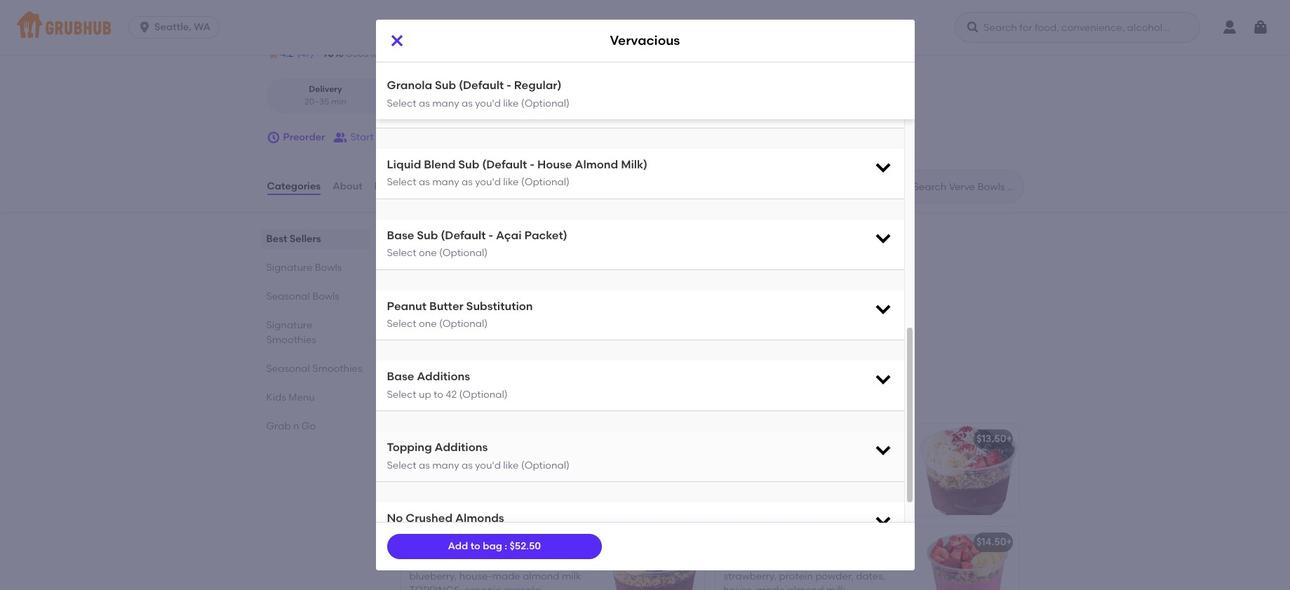 Task type: describe. For each thing, give the bounding box(es) containing it.
blend
[[424, 158, 456, 171]]

many inside topping additions select as many as you'd like (optional)
[[433, 460, 460, 472]]

granola, inside base: açai sorbet  toppings: organic granola, banana, strawberry, blueberry, honey, sweetened coconut
[[763, 467, 803, 479]]

•
[[439, 97, 442, 106]]

house- down the substitution
[[479, 319, 512, 331]]

açai, for berry yum image
[[439, 556, 463, 568]]

no crushed almonds
[[387, 512, 505, 525]]

smoothies for signature
[[266, 334, 317, 346]]

1 vertical spatial açai,
[[439, 456, 463, 468]]

start group order
[[351, 131, 433, 143]]

banana, inside base: dragonfruit, banana, strawberry, protein powder, dates, house-made almond mi
[[813, 556, 853, 568]]

dragonfruit,
[[754, 556, 810, 568]]

extra gf granola +$2.50
[[390, 86, 472, 112]]

svg image for peanut butter substitution
[[874, 299, 893, 318]]

banana, up crushed
[[410, 499, 450, 511]]

1 vertical spatial vervacious
[[408, 285, 461, 296]]

gluten-
[[434, 29, 470, 40]]

$14.50 +
[[977, 537, 1013, 548]]

house- up almonds
[[480, 470, 513, 482]]

10–20
[[445, 97, 468, 106]]

0 vertical spatial granola,
[[524, 333, 564, 345]]

start group order button
[[334, 125, 433, 150]]

0 vertical spatial bowls
[[315, 262, 342, 274]]

$13.50 + for base: açai, banana, blueberry, peanut butter, house-made almond milk  toppings: organic granola, banana, strawberry, crushed almonds
[[664, 282, 700, 294]]

up
[[419, 389, 431, 401]]

açai
[[754, 453, 775, 465]]

best sellers most ordered on grubhub
[[398, 230, 521, 261]]

select inside base additions select up to 42 (optional)
[[387, 389, 417, 401]]

base for base additions
[[387, 370, 414, 384]]

liquid blend sub (default - house almond milk) select as many as you'd like (optional)
[[387, 158, 648, 188]]

svg image for topping additions
[[874, 440, 893, 460]]

svg image for liquid blend sub (default - house almond milk)
[[874, 157, 893, 177]]

banana, inside the base: açai, banana, strawberry, blueberry, house-made almond milk toppings: organic granol
[[465, 556, 506, 568]]

no
[[387, 512, 403, 525]]

many inside the liquid blend sub (default - house almond milk) select as many as you'd like (optional)
[[433, 176, 460, 188]]

pike
[[459, 27, 478, 39]]

banana, inside base: açai sorbet  toppings: organic granola, banana, strawberry, blueberry, honey, sweetened coconut
[[805, 467, 846, 479]]

seasonal for seasonal bowls
[[266, 291, 310, 303]]

one inside base sub (default - açai packet) select one (optional)
[[419, 247, 437, 259]]

made inside base: dragonfruit, banana, strawberry, protein powder, dates, house-made almond mi
[[757, 585, 785, 590]]

base: for the vervacious image to the top
[[408, 304, 436, 316]]

select inside the liquid blend sub (default - house almond milk) select as many as you'd like (optional)
[[387, 176, 417, 188]]

base: açai sorbet  toppings: organic granola, banana, strawberry, blueberry, honey, sweetened coconut
[[724, 453, 863, 508]]

as up base sub (default - açai packet) select one (optional)
[[462, 176, 473, 188]]

granola sub (default - regular) select as many as you'd like (optional)
[[387, 79, 570, 109]]

n
[[293, 421, 299, 432]]

2 vertical spatial +
[[1007, 537, 1013, 548]]

715
[[284, 27, 298, 39]]

peanut
[[387, 299, 427, 313]]

1 vertical spatial base: açai, banana, blueberry, peanut butter, house-made almond milk  toppings: organic granola, banana, strawberry, crushed almonds
[[410, 456, 580, 525]]

granola inside certified gluten-free granola +$1.95
[[493, 29, 532, 40]]

strawberry, inside base: dragonfruit, banana, strawberry, protein powder, dates, house-made almond mi
[[724, 571, 777, 583]]

1 vertical spatial vervacious image
[[599, 424, 704, 515]]

79
[[401, 48, 412, 60]]

like inside topping additions select as many as you'd like (optional)
[[503, 460, 519, 472]]

add
[[448, 540, 468, 552]]

sub inside the liquid blend sub (default - house almond milk) select as many as you'd like (optional)
[[459, 158, 480, 171]]

organic inside the base: açai, banana, strawberry, blueberry, house-made almond milk toppings: organic granol
[[465, 585, 502, 590]]

regular)
[[514, 79, 562, 92]]

svg image inside preorder button
[[266, 131, 280, 145]]

0 vertical spatial crushed
[[506, 347, 545, 359]]

0 vertical spatial almonds
[[408, 361, 450, 373]]

milk)
[[621, 158, 648, 171]]

almond inside the base: açai, banana, strawberry, blueberry, house-made almond milk toppings: organic granol
[[523, 571, 560, 583]]

select inside granola sub (default - regular) select as many as you'd like (optional)
[[387, 97, 417, 109]]

coconut
[[779, 496, 818, 508]]

as down pickup
[[462, 97, 473, 109]]

you'd inside topping additions select as many as you'd like (optional)
[[475, 460, 501, 472]]

preorder button
[[266, 125, 325, 150]]

toppings: up no crushed almonds in the left bottom of the page
[[431, 485, 484, 496]]

2 vertical spatial vervacious
[[410, 436, 463, 448]]

2 vertical spatial signature
[[398, 391, 470, 409]]

toppings: inside the base: açai, banana, strawberry, blueberry, house-made almond milk toppings: organic granol
[[410, 585, 463, 590]]

strawberry, inside base: açai sorbet  toppings: organic granola, banana, strawberry, blueberry, honey, sweetened coconut
[[724, 482, 777, 494]]

best for best sellers most ordered on grubhub
[[398, 230, 431, 247]]

granola inside granola sub (default - regular) select as many as you'd like (optional)
[[387, 79, 433, 92]]

best for best sellers
[[266, 233, 287, 245]]

(206) 422-1319 button
[[597, 26, 663, 41]]

food
[[371, 49, 390, 59]]

middle
[[412, 27, 444, 39]]

strawberry, down peanut butter substitution select one (optional)
[[451, 347, 504, 359]]

topping
[[387, 441, 432, 454]]

0 vertical spatial vervacious image
[[601, 273, 706, 364]]

(206)
[[597, 27, 621, 39]]

organic inside base: açai sorbet  toppings: organic granola, banana, strawberry, blueberry, honey, sweetened coconut
[[724, 467, 761, 479]]

courtyard
[[538, 27, 587, 39]]

(47)
[[297, 48, 314, 60]]

base: açai, banana, strawberry, blueberry, house-made almond milk toppings: organic granol
[[410, 556, 582, 590]]

categories
[[267, 180, 321, 192]]

berry
[[410, 537, 435, 548]]

honey,
[[829, 482, 861, 494]]

about button
[[332, 161, 363, 212]]

menu
[[289, 392, 315, 404]]

berry yum image
[[599, 527, 704, 590]]

yum
[[437, 537, 458, 548]]

bag
[[483, 540, 503, 552]]

group
[[376, 131, 405, 143]]

1 vertical spatial butter,
[[446, 470, 478, 482]]

berry yum
[[410, 537, 458, 548]]

(optional) inside topping additions select as many as you'd like (optional)
[[521, 460, 570, 472]]

many inside granola sub (default - regular) select as many as you'd like (optional)
[[433, 97, 460, 109]]

k
[[403, 27, 410, 39]]

to inside base additions select up to 42 (optional)
[[434, 389, 444, 401]]

(optional) inside granola sub (default - regular) select as many as you'd like (optional)
[[521, 97, 570, 109]]

street
[[346, 27, 375, 39]]

topping additions select as many as you'd like (optional)
[[387, 441, 570, 472]]

Search Verve Bowls - Capitol Hill search field
[[912, 180, 1020, 194]]

- for açai
[[489, 229, 494, 242]]

preorder
[[283, 131, 325, 143]]

$13.50 + for base: açai sorbet  toppings: organic granola, banana, strawberry, blueberry, honey, sweetened coconut
[[977, 433, 1013, 445]]

about
[[333, 180, 363, 192]]

packet)
[[525, 229, 568, 242]]

good
[[346, 49, 369, 59]]

granola inside extra gf granola +$2.50
[[433, 86, 472, 98]]

sorbet
[[777, 453, 808, 465]]

715 east pine street suite k middle of pike motorworks courtyard
[[284, 27, 587, 39]]

certified gluten-free granola +$1.95
[[390, 29, 532, 55]]

motorworks
[[480, 27, 536, 39]]

search icon image
[[891, 178, 908, 195]]

$13.50 for base: açai sorbet  toppings: organic granola, banana, strawberry, blueberry, honey, sweetened coconut
[[977, 433, 1007, 445]]

base: for berry yum image
[[410, 556, 437, 568]]

kids menu
[[266, 392, 315, 404]]

made inside the base: açai, banana, strawberry, blueberry, house-made almond milk toppings: organic granol
[[492, 571, 521, 583]]

reviews
[[375, 180, 414, 192]]

butter
[[430, 299, 464, 313]]

delivery
[[309, 84, 342, 94]]

categories button
[[266, 161, 322, 212]]

option group containing delivery 20–35 min
[[266, 78, 507, 114]]

0 vertical spatial base: açai, banana, blueberry, peanut butter, house-made almond milk  toppings: organic granola, banana, strawberry, crushed almonds
[[408, 304, 579, 373]]

grab
[[266, 421, 291, 432]]

as down topping
[[419, 460, 430, 472]]

almond inside base: dragonfruit, banana, strawberry, protein powder, dates, house-made almond mi
[[788, 585, 824, 590]]

base additions select up to 42 (optional)
[[387, 370, 508, 401]]

best sellers
[[266, 233, 321, 245]]

+$1.95
[[390, 43, 418, 55]]

- for regular)
[[507, 79, 512, 92]]

seasonal bowls
[[266, 291, 340, 303]]



Task type: locate. For each thing, give the bounding box(es) containing it.
1 horizontal spatial to
[[471, 540, 481, 552]]

0 horizontal spatial signature bowls
[[266, 262, 342, 274]]

vervacious image
[[601, 273, 706, 364], [599, 424, 704, 515]]

almonds up berry yum
[[410, 513, 451, 525]]

base: left açai
[[724, 453, 751, 465]]

(optional) inside base additions select up to 42 (optional)
[[459, 389, 508, 401]]

sellers for best sellers most ordered on grubhub
[[434, 230, 483, 247]]

bowls up signature smoothies
[[313, 291, 340, 303]]

select inside peanut butter substitution select one (optional)
[[387, 318, 417, 330]]

granola
[[493, 29, 532, 40], [387, 79, 433, 92], [433, 86, 472, 98]]

sellers up on
[[434, 230, 483, 247]]

sellers down categories button
[[290, 233, 321, 245]]

2 base from the top
[[387, 370, 414, 384]]

(optional) inside peanut butter substitution select one (optional)
[[439, 318, 488, 330]]

$52.50
[[510, 540, 541, 552]]

- inside base sub (default - açai packet) select one (optional)
[[489, 229, 494, 242]]

1 select from the top
[[387, 97, 417, 109]]

0 vertical spatial like
[[503, 97, 519, 109]]

1 vertical spatial almonds
[[410, 513, 451, 525]]

granola, down the substitution
[[524, 333, 564, 345]]

0 vertical spatial to
[[434, 389, 444, 401]]

1 vertical spatial seasonal
[[266, 363, 310, 375]]

seasonal
[[266, 291, 310, 303], [266, 363, 310, 375]]

0 vertical spatial you'd
[[475, 97, 501, 109]]

(default left house at top
[[482, 158, 527, 171]]

like inside the liquid blend sub (default - house almond milk) select as many as you'd like (optional)
[[503, 176, 519, 188]]

most
[[398, 249, 421, 261]]

42
[[446, 389, 457, 401]]

like down regular)
[[503, 97, 519, 109]]

butter, up no crushed almonds in the left bottom of the page
[[446, 470, 478, 482]]

dates,
[[857, 571, 886, 583]]

additions inside topping additions select as many as you'd like (optional)
[[435, 441, 488, 454]]

- left regular)
[[507, 79, 512, 92]]

2 vertical spatial -
[[489, 229, 494, 242]]

blueberry, inside the base: açai, banana, strawberry, blueberry, house-made almond milk toppings: organic granol
[[410, 571, 457, 583]]

blueberry, inside base: açai sorbet  toppings: organic granola, banana, strawberry, blueberry, honey, sweetened coconut
[[780, 482, 827, 494]]

almond
[[575, 158, 619, 171]]

1 vertical spatial smoothies
[[313, 363, 363, 375]]

suite
[[377, 27, 401, 39]]

sub right blend
[[459, 158, 480, 171]]

strawberry, down the '$52.50'
[[508, 556, 561, 568]]

you'd up açai
[[475, 176, 501, 188]]

select left up
[[387, 389, 417, 401]]

strawberry, up almonds
[[452, 499, 505, 511]]

1 vertical spatial signature bowls
[[398, 391, 518, 409]]

toppings:
[[430, 333, 483, 345], [810, 453, 863, 465], [431, 485, 484, 496], [410, 585, 463, 590]]

signature down seasonal bowls
[[266, 319, 313, 331]]

base: dragonfruit, banana, strawberry, protein powder, dates, house-made almond mi
[[724, 556, 886, 590]]

base: inside base: dragonfruit, banana, strawberry, protein powder, dates, house-made almond mi
[[724, 556, 751, 568]]

organic down the bag at the bottom left of page
[[465, 585, 502, 590]]

1 vertical spatial peanut
[[410, 470, 444, 482]]

almonds
[[455, 512, 505, 525]]

2 vertical spatial (default
[[441, 229, 486, 242]]

0 horizontal spatial -
[[489, 229, 494, 242]]

1 horizontal spatial sellers
[[434, 230, 483, 247]]

seattle,
[[155, 21, 192, 33]]

svg image
[[1253, 19, 1270, 36], [138, 20, 152, 34], [967, 20, 981, 34], [874, 228, 893, 248], [874, 511, 893, 531]]

house- inside the base: açai, banana, strawberry, blueberry, house-made almond milk toppings: organic granol
[[460, 571, 492, 583]]

smoothies up 'menu'
[[313, 363, 363, 375]]

0 vertical spatial signature bowls
[[266, 262, 342, 274]]

strawberry,
[[451, 347, 504, 359], [724, 482, 777, 494], [452, 499, 505, 511], [508, 556, 561, 568], [724, 571, 777, 583]]

2 vertical spatial many
[[433, 460, 460, 472]]

granola, up the '$52.50'
[[526, 485, 566, 496]]

select down 'peanut' on the left of page
[[387, 318, 417, 330]]

many down blend
[[433, 176, 460, 188]]

extra
[[390, 86, 414, 98]]

gf
[[417, 86, 430, 98]]

1 base from the top
[[387, 229, 414, 242]]

like up açai
[[503, 176, 519, 188]]

base
[[387, 229, 414, 242], [387, 370, 414, 384]]

(default inside granola sub (default - regular) select as many as you'd like (optional)
[[459, 79, 504, 92]]

1 vertical spatial to
[[471, 540, 481, 552]]

add to bag : $52.50
[[448, 540, 541, 552]]

0 horizontal spatial min
[[331, 97, 347, 106]]

2 horizontal spatial -
[[530, 158, 535, 171]]

sweetened
[[724, 496, 776, 508]]

pickup
[[434, 84, 462, 94]]

as up almonds
[[462, 460, 473, 472]]

base: açai, banana, blueberry, peanut butter, house-made almond milk  toppings: organic granola, banana, strawberry, crushed almonds up "42"
[[408, 304, 579, 373]]

base inside base sub (default - açai packet) select one (optional)
[[387, 229, 414, 242]]

1 min from the left
[[331, 97, 347, 106]]

bowls
[[315, 262, 342, 274], [313, 291, 340, 303], [474, 391, 518, 409]]

sub for granola
[[435, 79, 456, 92]]

1 vertical spatial like
[[503, 176, 519, 188]]

best inside best sellers most ordered on grubhub
[[398, 230, 431, 247]]

toppings: up honey,
[[810, 453, 863, 465]]

1 horizontal spatial $13.50 +
[[977, 433, 1013, 445]]

like up almonds
[[503, 460, 519, 472]]

mi
[[426, 97, 436, 106]]

(optional) inside base sub (default - açai packet) select one (optional)
[[439, 247, 488, 259]]

as left •
[[419, 97, 430, 109]]

order
[[407, 131, 433, 143]]

additions for base additions
[[417, 370, 470, 384]]

1 vertical spatial +
[[1007, 433, 1013, 445]]

- inside granola sub (default - regular) select as many as you'd like (optional)
[[507, 79, 512, 92]]

strawberry, up sweetened
[[724, 482, 777, 494]]

additions up "42"
[[417, 370, 470, 384]]

bowls up seasonal bowls
[[315, 262, 342, 274]]

2 like from the top
[[503, 176, 519, 188]]

(default for regular)
[[459, 79, 504, 92]]

0 vertical spatial sub
[[435, 79, 456, 92]]

smoothies up seasonal smoothies in the left bottom of the page
[[266, 334, 317, 346]]

organic down açai
[[724, 467, 761, 479]]

milk
[[408, 333, 428, 345], [410, 485, 429, 496], [562, 571, 582, 583]]

base: down topping
[[410, 456, 437, 468]]

one inside peanut butter substitution select one (optional)
[[419, 318, 437, 330]]

sub inside base sub (default - açai packet) select one (optional)
[[417, 229, 438, 242]]

açai, up no crushed almonds in the left bottom of the page
[[439, 456, 463, 468]]

liquid
[[387, 158, 421, 171]]

3 you'd from the top
[[475, 460, 501, 472]]

20–35
[[305, 97, 329, 106]]

0 vertical spatial signature
[[266, 262, 313, 274]]

0 vertical spatial many
[[433, 97, 460, 109]]

bowls right "42"
[[474, 391, 518, 409]]

go
[[302, 421, 316, 432]]

signature smoothies
[[266, 319, 317, 346]]

base sub (default - açai packet) select one (optional)
[[387, 229, 568, 259]]

0 vertical spatial milk
[[408, 333, 428, 345]]

crushed
[[506, 347, 545, 359], [508, 499, 546, 511]]

butter,
[[445, 319, 476, 331], [446, 470, 478, 482]]

1 like from the top
[[503, 97, 519, 109]]

base: down most
[[408, 304, 436, 316]]

+ for base: açai, banana, blueberry, peanut butter, house-made almond milk  toppings: organic granola, banana, strawberry, crushed almonds
[[694, 282, 700, 294]]

start
[[351, 131, 374, 143]]

almonds up up
[[408, 361, 450, 373]]

east
[[301, 27, 321, 39]]

0.5
[[411, 97, 423, 106]]

$14.50
[[977, 537, 1007, 548]]

toppings: inside base: açai sorbet  toppings: organic granola, banana, strawberry, blueberry, honey, sweetened coconut
[[810, 453, 863, 465]]

3 like from the top
[[503, 460, 519, 472]]

0 vertical spatial smoothies
[[266, 334, 317, 346]]

1 vertical spatial bowls
[[313, 291, 340, 303]]

4 select from the top
[[387, 318, 417, 330]]

5 select from the top
[[387, 389, 417, 401]]

- inside the liquid blend sub (default - house almond milk) select as many as you'd like (optional)
[[530, 158, 535, 171]]

svg image inside seattle, wa button
[[138, 20, 152, 34]]

house- down the bag at the bottom left of page
[[460, 571, 492, 583]]

seasonal smoothies
[[266, 363, 363, 375]]

2 vertical spatial like
[[503, 460, 519, 472]]

sellers for best sellers
[[290, 233, 321, 245]]

0 vertical spatial $13.50
[[664, 282, 694, 294]]

signature bowls up seasonal bowls
[[266, 262, 342, 274]]

açai, down add
[[439, 556, 463, 568]]

1 horizontal spatial min
[[470, 97, 485, 106]]

1 horizontal spatial best
[[398, 230, 431, 247]]

base: left dragonfruit,
[[724, 556, 751, 568]]

sellers inside best sellers most ordered on grubhub
[[434, 230, 483, 247]]

2 vertical spatial bowls
[[474, 391, 518, 409]]

1 vertical spatial $13.50
[[977, 433, 1007, 445]]

select left ordered
[[387, 247, 417, 259]]

1 vertical spatial base
[[387, 370, 414, 384]]

organic down the substitution
[[485, 333, 522, 345]]

0 vertical spatial peanut
[[408, 319, 443, 331]]

2 seasonal from the top
[[266, 363, 310, 375]]

one left on
[[419, 247, 437, 259]]

peanut butter substitution select one (optional)
[[387, 299, 533, 330]]

+$2.50
[[390, 100, 421, 112]]

option group
[[266, 78, 507, 114]]

to
[[434, 389, 444, 401], [471, 540, 481, 552]]

base: açai, banana, blueberry, peanut butter, house-made almond milk  toppings: organic granola, banana, strawberry, crushed almonds up add to bag : $52.50
[[410, 456, 580, 525]]

2 vertical spatial you'd
[[475, 460, 501, 472]]

422-
[[624, 27, 644, 39]]

base inside base additions select up to 42 (optional)
[[387, 370, 414, 384]]

base: inside base: açai sorbet  toppings: organic granola, banana, strawberry, blueberry, honey, sweetened coconut
[[724, 453, 751, 465]]

0 horizontal spatial best
[[266, 233, 287, 245]]

you'd inside the liquid blend sub (default - house almond milk) select as many as you'd like (optional)
[[475, 176, 501, 188]]

protein
[[780, 571, 814, 583]]

svg image
[[389, 32, 405, 49], [266, 131, 280, 145], [874, 157, 893, 177], [874, 299, 893, 318], [874, 369, 893, 389], [874, 440, 893, 460]]

6 select from the top
[[387, 460, 417, 472]]

you'd inside granola sub (default - regular) select as many as you'd like (optional)
[[475, 97, 501, 109]]

2 many from the top
[[433, 176, 460, 188]]

crushed down the substitution
[[506, 347, 545, 359]]

svg image for base additions
[[874, 369, 893, 389]]

delivery 20–35 min
[[305, 84, 347, 106]]

banana, up base additions select up to 42 (optional)
[[408, 347, 449, 359]]

peanut down topping
[[410, 470, 444, 482]]

1 seasonal from the top
[[266, 291, 310, 303]]

(default inside base sub (default - açai packet) select one (optional)
[[441, 229, 486, 242]]

signature inside signature smoothies
[[266, 319, 313, 331]]

main navigation navigation
[[0, 0, 1291, 55]]

on
[[464, 249, 476, 261]]

as
[[419, 97, 430, 109], [462, 97, 473, 109], [419, 176, 430, 188], [462, 176, 473, 188], [419, 460, 430, 472], [462, 460, 473, 472]]

like inside granola sub (default - regular) select as many as you'd like (optional)
[[503, 97, 519, 109]]

0 vertical spatial additions
[[417, 370, 470, 384]]

kids
[[266, 392, 286, 404]]

banana, right "butter"
[[464, 304, 504, 316]]

you'd
[[475, 97, 501, 109], [475, 176, 501, 188], [475, 460, 501, 472]]

(optional) inside the liquid blend sub (default - house almond milk) select as many as you'd like (optional)
[[521, 176, 570, 188]]

1 vertical spatial sub
[[459, 158, 480, 171]]

1 vertical spatial additions
[[435, 441, 488, 454]]

best down categories button
[[266, 233, 287, 245]]

1 horizontal spatial $13.50
[[977, 433, 1007, 445]]

1 vertical spatial signature
[[266, 319, 313, 331]]

1 vertical spatial one
[[419, 318, 437, 330]]

2 vertical spatial granola,
[[526, 485, 566, 496]]

butter, down "butter"
[[445, 319, 476, 331]]

seattle, wa
[[155, 21, 211, 33]]

(default up "10–20"
[[459, 79, 504, 92]]

2 you'd from the top
[[475, 176, 501, 188]]

1 horizontal spatial -
[[507, 79, 512, 92]]

you'd up almonds
[[475, 460, 501, 472]]

to left the bag at the bottom left of page
[[471, 540, 481, 552]]

1 vertical spatial granola,
[[763, 467, 803, 479]]

0 vertical spatial (default
[[459, 79, 504, 92]]

made
[[511, 319, 540, 331], [513, 470, 541, 482], [492, 571, 521, 583], [757, 585, 785, 590]]

pine
[[324, 27, 344, 39]]

best up most
[[398, 230, 431, 247]]

(optional)
[[521, 97, 570, 109], [521, 176, 570, 188], [439, 247, 488, 259], [439, 318, 488, 330], [459, 389, 508, 401], [521, 460, 570, 472]]

toppings: down berry yum
[[410, 585, 463, 590]]

crushed up the '$52.50'
[[508, 499, 546, 511]]

toppings: down peanut butter substitution select one (optional)
[[430, 333, 483, 345]]

0 horizontal spatial $13.50 +
[[664, 282, 700, 294]]

(default
[[459, 79, 504, 92], [482, 158, 527, 171], [441, 229, 486, 242]]

base: down berry
[[410, 556, 437, 568]]

banana, down the bag at the bottom left of page
[[465, 556, 506, 568]]

additions inside base additions select up to 42 (optional)
[[417, 370, 470, 384]]

1 vertical spatial crushed
[[508, 499, 546, 511]]

house- down dragonfruit,
[[724, 585, 757, 590]]

select left gf
[[387, 97, 417, 109]]

0 horizontal spatial $13.50
[[664, 282, 694, 294]]

0 vertical spatial vervacious
[[610, 33, 680, 49]]

substitution
[[467, 299, 533, 313]]

0 vertical spatial $13.50 +
[[664, 282, 700, 294]]

seasonal for seasonal smoothies
[[266, 363, 310, 375]]

seasonal up kids menu
[[266, 363, 310, 375]]

(default for açai
[[441, 229, 486, 242]]

715 east pine street suite k middle of pike motorworks courtyard button
[[283, 26, 588, 41]]

96
[[323, 48, 334, 60]]

strawberry, inside the base: açai, banana, strawberry, blueberry, house-made almond milk toppings: organic granol
[[508, 556, 561, 568]]

- left açai
[[489, 229, 494, 242]]

3 many from the top
[[433, 460, 460, 472]]

one down "butter"
[[419, 318, 437, 330]]

1319
[[644, 27, 663, 39]]

made down the substitution
[[511, 319, 540, 331]]

1 vertical spatial $13.50 +
[[977, 433, 1013, 445]]

$13.50
[[664, 282, 694, 294], [977, 433, 1007, 445]]

sub for base
[[417, 229, 438, 242]]

banana, up powder,
[[813, 556, 853, 568]]

peanut
[[408, 319, 443, 331], [410, 470, 444, 482]]

2 one from the top
[[419, 318, 437, 330]]

açai, inside the base: açai, banana, strawberry, blueberry, house-made almond milk toppings: organic granol
[[439, 556, 463, 568]]

grab n go
[[266, 421, 316, 432]]

$13.50 for base: açai, banana, blueberry, peanut butter, house-made almond milk  toppings: organic granola, banana, strawberry, crushed almonds
[[664, 282, 694, 294]]

free
[[470, 29, 491, 40]]

0 vertical spatial -
[[507, 79, 512, 92]]

1 vertical spatial you'd
[[475, 176, 501, 188]]

sub up ordered
[[417, 229, 438, 242]]

people icon image
[[334, 131, 348, 145]]

:
[[505, 540, 508, 552]]

açai, for the vervacious image to the top
[[438, 304, 462, 316]]

- left house at top
[[530, 158, 535, 171]]

1 many from the top
[[433, 97, 460, 109]]

peanut down 'peanut' on the left of page
[[408, 319, 443, 331]]

almonds
[[408, 361, 450, 373], [410, 513, 451, 525]]

sub inside granola sub (default - regular) select as many as you'd like (optional)
[[435, 79, 456, 92]]

4.2
[[280, 48, 294, 60]]

beast mode image
[[914, 527, 1019, 590]]

0 vertical spatial one
[[419, 247, 437, 259]]

you'd right "10–20"
[[475, 97, 501, 109]]

strawberry, down dragonfruit,
[[724, 571, 777, 583]]

açai,
[[438, 304, 462, 316], [439, 456, 463, 468], [439, 556, 463, 568]]

made down ":"
[[492, 571, 521, 583]]

many
[[433, 97, 460, 109], [433, 176, 460, 188], [433, 460, 460, 472]]

2 vertical spatial açai,
[[439, 556, 463, 568]]

additions for topping additions
[[435, 441, 488, 454]]

house- inside base: dragonfruit, banana, strawberry, protein powder, dates, house-made almond mi
[[724, 585, 757, 590]]

+ for base: açai sorbet  toppings: organic granola, banana, strawberry, blueberry, honey, sweetened coconut
[[1007, 433, 1013, 445]]

signature
[[266, 262, 313, 274], [266, 319, 313, 331], [398, 391, 470, 409]]

signature bowls up topping additions select as many as you'd like (optional)
[[398, 391, 518, 409]]

1 vertical spatial milk
[[410, 485, 429, 496]]

as down blend
[[419, 176, 430, 188]]

many up no crushed almonds in the left bottom of the page
[[433, 460, 460, 472]]

1 you'd from the top
[[475, 97, 501, 109]]

0 vertical spatial +
[[694, 282, 700, 294]]

wa
[[194, 21, 211, 33]]

smoothies for seasonal
[[313, 363, 363, 375]]

1 horizontal spatial signature bowls
[[398, 391, 518, 409]]

organic up almonds
[[487, 485, 523, 496]]

min inside delivery 20–35 min
[[331, 97, 347, 106]]

min right "10–20"
[[470, 97, 485, 106]]

2 vertical spatial milk
[[562, 571, 582, 583]]

signature up topping
[[398, 391, 470, 409]]

best
[[398, 230, 431, 247], [266, 233, 287, 245]]

pickup 0.5 mi • 10–20 min
[[411, 84, 485, 106]]

select down liquid
[[387, 176, 417, 188]]

milk inside the base: açai, banana, strawberry, blueberry, house-made almond milk toppings: organic granol
[[562, 571, 582, 583]]

base: for verve bowl image
[[724, 453, 751, 465]]

(206) 422-1319
[[597, 27, 663, 39]]

select inside base sub (default - açai packet) select one (optional)
[[387, 247, 417, 259]]

base for base sub (default - açai packet)
[[387, 229, 414, 242]]

signature down best sellers
[[266, 262, 313, 274]]

1 vertical spatial many
[[433, 176, 460, 188]]

0 horizontal spatial to
[[434, 389, 444, 401]]

1 vertical spatial -
[[530, 158, 535, 171]]

star icon image
[[266, 47, 280, 61]]

0 vertical spatial butter,
[[445, 319, 476, 331]]

vervacious
[[610, 33, 680, 49], [408, 285, 461, 296], [410, 436, 463, 448]]

2 select from the top
[[387, 176, 417, 188]]

granola, down "sorbet"
[[763, 467, 803, 479]]

1 one from the top
[[419, 247, 437, 259]]

base: inside the base: açai, banana, strawberry, blueberry, house-made almond milk toppings: organic granol
[[410, 556, 437, 568]]

seasonal up signature smoothies
[[266, 291, 310, 303]]

to left "42"
[[434, 389, 444, 401]]

açai, right 'peanut' on the left of page
[[438, 304, 462, 316]]

select down topping
[[387, 460, 417, 472]]

blueberry,
[[507, 304, 554, 316], [508, 456, 556, 468], [780, 482, 827, 494], [410, 571, 457, 583]]

banana, up almonds
[[465, 456, 506, 468]]

(default inside the liquid blend sub (default - house almond milk) select as many as you'd like (optional)
[[482, 158, 527, 171]]

ordered
[[424, 249, 462, 261]]

min inside pickup 0.5 mi • 10–20 min
[[470, 97, 485, 106]]

additions right topping
[[435, 441, 488, 454]]

select inside topping additions select as many as you'd like (optional)
[[387, 460, 417, 472]]

min down the "delivery" at the left of page
[[331, 97, 347, 106]]

verve bowl image
[[914, 424, 1019, 515]]

0 vertical spatial açai,
[[438, 304, 462, 316]]

sub up •
[[435, 79, 456, 92]]

good food
[[346, 49, 390, 59]]

2 min from the left
[[470, 97, 485, 106]]

many down pickup
[[433, 97, 460, 109]]

banana, up honey,
[[805, 467, 846, 479]]

0 vertical spatial base
[[387, 229, 414, 242]]

made up the '$52.50'
[[513, 470, 541, 482]]

made down dragonfruit,
[[757, 585, 785, 590]]

0 horizontal spatial sellers
[[290, 233, 321, 245]]

3 select from the top
[[387, 247, 417, 259]]

2 vertical spatial sub
[[417, 229, 438, 242]]

signature bowls
[[266, 262, 342, 274], [398, 391, 518, 409]]

0 vertical spatial seasonal
[[266, 291, 310, 303]]

1 vertical spatial (default
[[482, 158, 527, 171]]



Task type: vqa. For each thing, say whether or not it's contained in the screenshot.
the leftmost Sellers
yes



